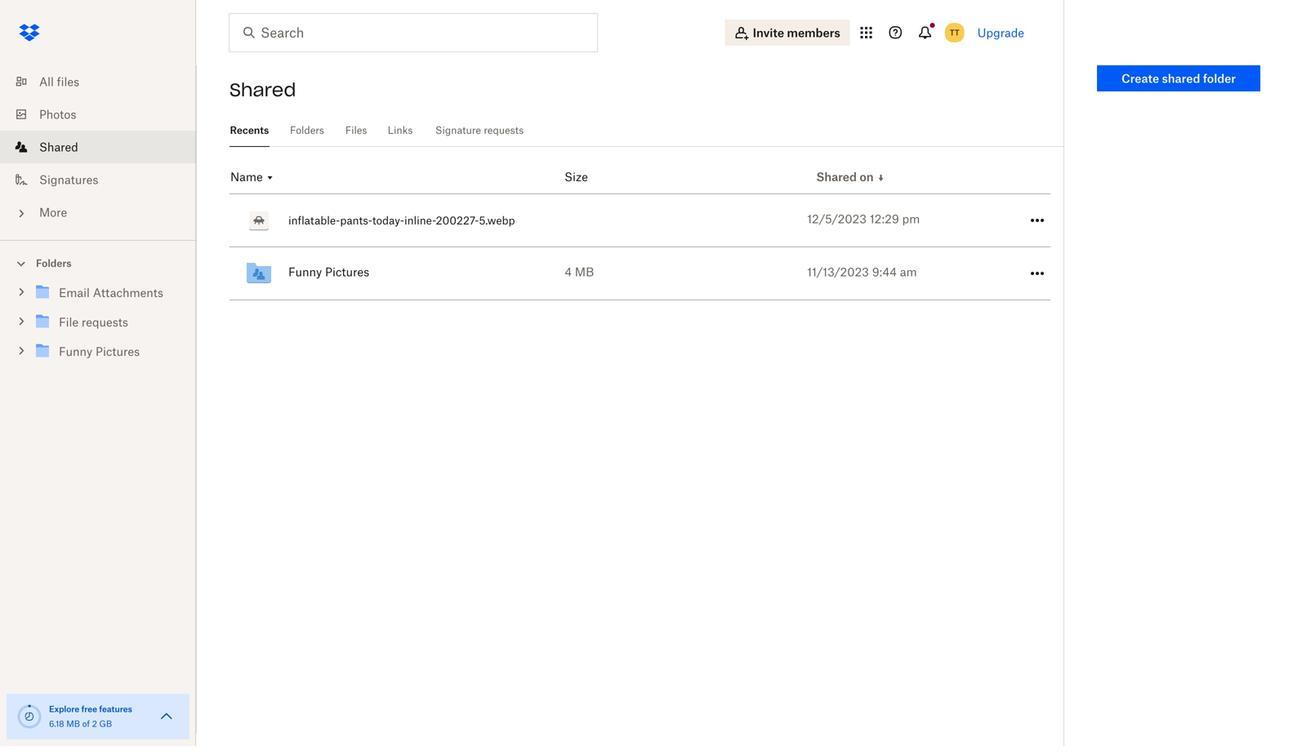 Task type: vqa. For each thing, say whether or not it's contained in the screenshot.
'members'
yes



Task type: describe. For each thing, give the bounding box(es) containing it.
name
[[230, 170, 263, 184]]

all files link
[[13, 65, 196, 98]]

file requests
[[59, 315, 128, 329]]

0 horizontal spatial pictures
[[96, 345, 140, 359]]

today-
[[372, 214, 404, 227]]

more
[[39, 205, 67, 219]]

shared list item
[[0, 131, 196, 163]]

template stateless image for shared on
[[876, 173, 886, 183]]

inflatable-
[[288, 214, 340, 227]]

signature requests link
[[433, 114, 526, 145]]

group containing email attachments
[[0, 275, 196, 379]]

shared inside shared link
[[39, 140, 78, 154]]

photos
[[39, 107, 76, 121]]

requests for signature requests
[[484, 124, 524, 136]]

files
[[345, 124, 367, 136]]

shared
[[1162, 71, 1200, 85]]

file requests link
[[33, 312, 183, 334]]

signature requests
[[435, 124, 524, 136]]

12/5/2023 12:29 pm
[[807, 212, 920, 226]]

links
[[388, 124, 413, 136]]

12/5/2023
[[807, 212, 867, 226]]

inflatable pants today inline 200227 5.webp image
[[243, 204, 275, 237]]

file
[[59, 315, 78, 329]]

on
[[860, 170, 874, 184]]

template stateless image for name
[[265, 173, 275, 183]]

shared inside 'shared on' 'dropdown button'
[[817, 170, 857, 184]]

members
[[787, 26, 840, 40]]

tab list containing recents
[[230, 114, 1064, 147]]

11/13/2023
[[807, 265, 869, 279]]

pants-
[[340, 214, 372, 227]]

list containing all files
[[0, 56, 196, 240]]

0 vertical spatial funny
[[288, 265, 322, 279]]

shared link
[[13, 131, 196, 163]]

tt button
[[942, 20, 968, 46]]

all files
[[39, 75, 79, 89]]

1 horizontal spatial funny pictures link
[[243, 248, 606, 300]]

size button
[[565, 170, 588, 184]]

files
[[57, 75, 79, 89]]

gb
[[99, 719, 112, 730]]

create shared folder button
[[1097, 65, 1261, 91]]

am
[[900, 265, 917, 279]]

1 horizontal spatial funny pictures
[[288, 265, 369, 279]]

folder
[[1203, 71, 1236, 85]]

upgrade link
[[978, 26, 1024, 40]]

features
[[99, 705, 132, 715]]



Task type: locate. For each thing, give the bounding box(es) containing it.
0 vertical spatial pictures
[[325, 265, 369, 279]]

6.18
[[49, 719, 64, 730]]

1 horizontal spatial template stateless image
[[876, 173, 886, 183]]

funny pictures link down the file requests "link"
[[33, 341, 183, 363]]

tab list
[[230, 114, 1064, 147]]

group
[[0, 275, 196, 379]]

more actions image
[[1028, 264, 1047, 283]]

inflatable-pants-today-inline-200227-5.webp button
[[243, 194, 561, 247]]

mb right 4
[[575, 265, 594, 279]]

4
[[565, 265, 572, 279]]

funny
[[288, 265, 322, 279], [59, 345, 92, 359]]

template stateless image inside 'shared on' 'dropdown button'
[[876, 173, 886, 183]]

0 horizontal spatial funny pictures link
[[33, 341, 183, 363]]

folders inside button
[[36, 257, 72, 270]]

create
[[1122, 71, 1159, 85]]

inflatable-pants-today-inline-200227-5.webp
[[288, 214, 515, 227]]

1 vertical spatial folders
[[36, 257, 72, 270]]

shared left on
[[817, 170, 857, 184]]

2
[[92, 719, 97, 730]]

funny right funny pictures
[[288, 265, 322, 279]]

0 vertical spatial folders
[[290, 124, 324, 136]]

funny down file
[[59, 345, 92, 359]]

0 horizontal spatial shared
[[39, 140, 78, 154]]

links link
[[387, 114, 413, 145]]

invite members
[[753, 26, 840, 40]]

more image
[[13, 205, 29, 222]]

mb
[[575, 265, 594, 279], [66, 719, 80, 730]]

signatures
[[39, 173, 98, 187]]

2 vertical spatial shared
[[817, 170, 857, 184]]

requests inside "link"
[[82, 315, 128, 329]]

pm
[[902, 212, 920, 226]]

folders up email
[[36, 257, 72, 270]]

shared on button
[[817, 170, 886, 185]]

1 horizontal spatial shared
[[230, 78, 296, 101]]

1 horizontal spatial mb
[[575, 265, 594, 279]]

0 vertical spatial mb
[[575, 265, 594, 279]]

size
[[565, 170, 588, 184]]

requests
[[484, 124, 524, 136], [82, 315, 128, 329]]

create shared folder
[[1122, 71, 1236, 85]]

explore free features 6.18 mb of 2 gb
[[49, 705, 132, 730]]

5.webp
[[479, 214, 515, 227]]

shared on
[[817, 170, 874, 184]]

signatures link
[[13, 163, 196, 196]]

dropbox image
[[13, 16, 46, 49]]

1 vertical spatial funny
[[59, 345, 92, 359]]

0 horizontal spatial template stateless image
[[265, 173, 275, 183]]

11/13/2023 9:44 am
[[807, 265, 917, 279]]

1 template stateless image from the left
[[876, 173, 886, 183]]

0 vertical spatial funny pictures
[[288, 265, 369, 279]]

1 vertical spatial mb
[[66, 719, 80, 730]]

folders
[[290, 124, 324, 136], [36, 257, 72, 270]]

inline-
[[404, 214, 436, 227]]

1 horizontal spatial requests
[[484, 124, 524, 136]]

all
[[39, 75, 54, 89]]

requests down 'email attachments' link
[[82, 315, 128, 329]]

email attachments link
[[33, 282, 183, 304]]

2 horizontal spatial shared
[[817, 170, 857, 184]]

signature
[[435, 124, 481, 136]]

funny pictures link
[[243, 248, 606, 300], [33, 341, 183, 363]]

folders button
[[0, 251, 196, 275]]

0 horizontal spatial mb
[[66, 719, 80, 730]]

email
[[59, 286, 90, 300]]

pictures
[[325, 265, 369, 279], [96, 345, 140, 359]]

0 horizontal spatial funny
[[59, 345, 92, 359]]

0 vertical spatial shared
[[230, 78, 296, 101]]

invite
[[753, 26, 784, 40]]

free
[[81, 705, 97, 715]]

tt
[[950, 27, 960, 38]]

shared down 'photos'
[[39, 140, 78, 154]]

4 mb
[[565, 265, 594, 279]]

shared up recents link
[[230, 78, 296, 101]]

200227-
[[436, 214, 479, 227]]

funny pictures
[[288, 265, 369, 279], [59, 345, 140, 359]]

1 vertical spatial requests
[[82, 315, 128, 329]]

upgrade
[[978, 26, 1024, 40]]

1 vertical spatial funny pictures
[[59, 345, 140, 359]]

recents link
[[230, 114, 269, 145]]

template stateless image right name
[[265, 173, 275, 183]]

mb left "of"
[[66, 719, 80, 730]]

1 horizontal spatial folders
[[290, 124, 324, 136]]

funny pictures link down inline-
[[243, 248, 606, 300]]

mb inside explore free features 6.18 mb of 2 gb
[[66, 719, 80, 730]]

0 horizontal spatial folders
[[36, 257, 72, 270]]

invite members button
[[725, 20, 850, 46]]

0 vertical spatial requests
[[484, 124, 524, 136]]

email attachments
[[59, 286, 163, 300]]

requests right signature
[[484, 124, 524, 136]]

funny pictures down inflatable-
[[288, 265, 369, 279]]

folders left files
[[290, 124, 324, 136]]

shared
[[230, 78, 296, 101], [39, 140, 78, 154], [817, 170, 857, 184]]

pictures down pants- on the left of the page
[[325, 265, 369, 279]]

1 vertical spatial funny pictures link
[[33, 341, 183, 363]]

folders inside tab list
[[290, 124, 324, 136]]

name button
[[230, 170, 275, 185]]

template stateless image right on
[[876, 173, 886, 183]]

photos link
[[13, 98, 196, 131]]

recents
[[230, 124, 269, 136]]

of
[[82, 719, 90, 730]]

Search in folder "Dropbox" text field
[[261, 23, 564, 42]]

quota usage element
[[16, 704, 42, 730]]

9:44
[[872, 265, 897, 279]]

12:29
[[870, 212, 899, 226]]

0 horizontal spatial funny pictures
[[59, 345, 140, 359]]

explore
[[49, 705, 79, 715]]

more actions image
[[1028, 211, 1047, 230]]

list
[[0, 56, 196, 240]]

1 vertical spatial pictures
[[96, 345, 140, 359]]

files link
[[345, 114, 368, 145]]

template stateless image inside name popup button
[[265, 173, 275, 183]]

0 horizontal spatial requests
[[82, 315, 128, 329]]

1 horizontal spatial funny
[[288, 265, 322, 279]]

funny pictures image
[[243, 257, 275, 290]]

folders link
[[289, 114, 325, 145]]

2 template stateless image from the left
[[265, 173, 275, 183]]

0 vertical spatial funny pictures link
[[243, 248, 606, 300]]

1 vertical spatial shared
[[39, 140, 78, 154]]

template stateless image
[[876, 173, 886, 183], [265, 173, 275, 183]]

pictures down the file requests "link"
[[96, 345, 140, 359]]

1 horizontal spatial pictures
[[325, 265, 369, 279]]

requests inside tab list
[[484, 124, 524, 136]]

requests for file requests
[[82, 315, 128, 329]]

attachments
[[93, 286, 163, 300]]

funny pictures down the file requests
[[59, 345, 140, 359]]



